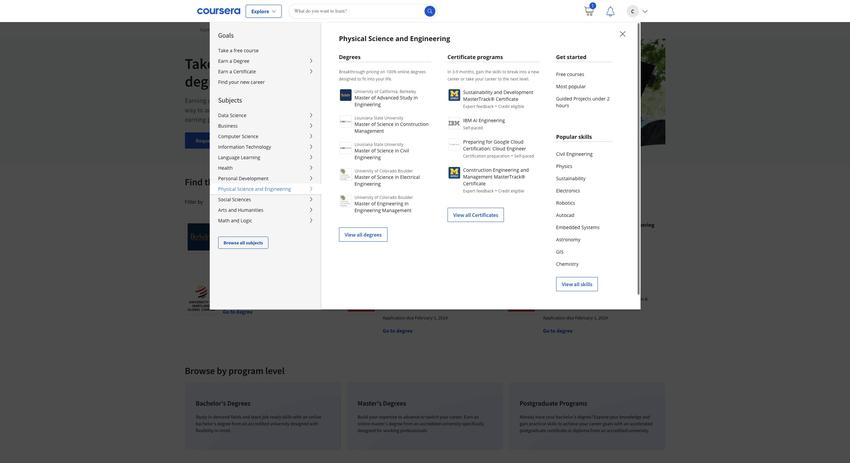 Task type: locate. For each thing, give the bounding box(es) containing it.
cloud up engineer
[[511, 139, 524, 145]]

degrees up breakthrough
[[339, 53, 361, 61]]

university up knowledge,
[[348, 96, 376, 105]]

career inside take charge of your career with an online degree
[[312, 54, 352, 73]]

1 horizontal spatial into
[[520, 69, 527, 75]]

1 horizontal spatial (u.s.
[[623, 296, 632, 302]]

2 boulder from the top
[[398, 195, 413, 200]]

computer science
[[218, 133, 258, 140]]

computer science button
[[210, 131, 321, 142]]

from inside the build your expertise to advance or switch your career. earn an online master's degree from an accredited university specifically designed for working professionals.
[[404, 421, 413, 427]]

report,
[[396, 302, 410, 309], [556, 302, 571, 309]]

science down chemistry
[[566, 282, 584, 289]]

your up find your new career link
[[280, 54, 309, 73]]

science
[[369, 34, 394, 43], [230, 112, 246, 118], [377, 121, 394, 127], [242, 133, 258, 140], [377, 147, 394, 154], [377, 174, 394, 180], [237, 186, 254, 192], [437, 221, 455, 228], [251, 282, 269, 289], [566, 282, 584, 289]]

master of advanced study in engineering
[[223, 221, 319, 228]]

all left #1
[[357, 231, 363, 238]]

self- inside preparing for google cloud certification: cloud engineer certification preparation • self-paced
[[515, 153, 523, 159]]

0 vertical spatial master's
[[250, 96, 274, 105]]

physical science and engineering group
[[210, 22, 850, 440]]

designed inside breakthrough pricing on 100% online degrees designed to fit into your life.
[[339, 76, 356, 82]]

go for #12 in top public universities in the u.s. (u.s. news & world report, 2023)
[[383, 327, 389, 334]]

of inside louisiana state university master of science in construction management
[[371, 121, 376, 127]]

• inside the sustainability and development mastertrack® certificate expert feedback • credit eligible
[[495, 103, 497, 109]]

take inside explore menu element
[[218, 47, 229, 54]]

0 horizontal spatial by
[[198, 198, 203, 205]]

1 horizontal spatial browse
[[224, 240, 239, 246]]

math and logic
[[218, 217, 252, 224]]

louisiana state university logo image for master of science in civil engineering
[[340, 142, 352, 154]]

skills up civil engineering link
[[579, 133, 592, 141]]

university of california, berkeley logo image
[[340, 89, 352, 101]]

science down skills,
[[377, 121, 394, 127]]

and inside popup button
[[228, 207, 237, 213]]

0 horizontal spatial physical science and engineering
[[218, 186, 291, 192]]

1 horizontal spatial computer
[[601, 221, 625, 228]]

2 university of colorado boulder logo image from the top
[[340, 195, 352, 207]]

be
[[389, 96, 396, 105]]

your up the goals
[[610, 414, 619, 420]]

1 horizontal spatial designed
[[339, 76, 356, 82]]

boulder inside university of colorado boulder master of science in electrical engineering
[[398, 168, 413, 174]]

the inside #1 public research university in the u.s. (qs world rankings, 2022)
[[447, 235, 453, 241]]

master's up data science dropdown button
[[250, 96, 274, 105]]

0 horizontal spatial gain
[[476, 69, 484, 75]]

earn for earn a certificate
[[218, 68, 228, 75]]

a inside dropdown button
[[230, 68, 232, 75]]

1 state from the top
[[374, 115, 384, 121]]

1 expert from the top
[[463, 104, 476, 109]]

1 vertical spatial by
[[217, 365, 227, 377]]

certificate up find your new career
[[233, 68, 256, 75]]

degrees inside breakthrough pricing on 100% online degrees designed to fit into your life.
[[411, 69, 426, 75]]

or inside already have your bachelor's degree? expand your knowledge and gain practical skills to achieve your career goals with an accelerated postgraduate certificate or diploma from an accredited university.
[[568, 427, 572, 434]]

expand
[[594, 414, 609, 420]]

0 horizontal spatial cloud
[[493, 145, 506, 152]]

0 horizontal spatial degrees
[[364, 231, 382, 238]]

take inside take charge of your career with an online degree
[[185, 54, 215, 73]]

earn inside dropdown button
[[218, 68, 228, 75]]

2 feedback from the top
[[477, 188, 494, 194]]

data inside dropdown button
[[218, 112, 229, 118]]

louisiana for master of science in construction management
[[355, 115, 373, 121]]

100%
[[386, 69, 397, 75]]

certificate inside construction engineering and management mastertrack® certificate expert feedback • credit eligible
[[463, 180, 486, 187]]

skills down chemistry link
[[581, 281, 593, 288]]

university of michigan image
[[345, 221, 378, 253]]

2 eligible from the top
[[511, 188, 524, 194]]

1 horizontal spatial &
[[645, 296, 648, 302]]

master inside louisiana state university master of science in construction management
[[355, 121, 370, 127]]

degrees up berkeley
[[411, 69, 426, 75]]

sustainability for sustainability and development mastertrack® certificate expert feedback • credit eligible
[[463, 89, 493, 95]]

all for certificates
[[466, 212, 471, 218]]

and inside already have your bachelor's degree? expand your knowledge and gain practical skills to achieve your career goals with an accelerated postgraduate certificate or diploma from an accredited university.
[[643, 414, 650, 420]]

0 horizontal spatial civil
[[400, 147, 409, 154]]

data right "applied"
[[425, 221, 436, 228]]

my learning
[[230, 26, 257, 33]]

boulder for engineering
[[398, 195, 413, 200]]

1 universities from the left
[[418, 296, 441, 302]]

c
[[631, 8, 635, 14]]

mastertrack® inside the sustainability and development mastertrack® certificate expert feedback • credit eligible
[[463, 96, 495, 102]]

certificate up 9
[[448, 53, 476, 61]]

construction down certification
[[463, 167, 492, 173]]

1 vertical spatial bachelor's
[[556, 414, 577, 420]]

a for take a free course
[[230, 47, 233, 54]]

bachelor's up flexibility
[[196, 421, 216, 427]]

1 louisiana state university logo image from the top
[[340, 115, 352, 128]]

most
[[556, 83, 567, 90]]

2 partnername logo image from the top
[[448, 117, 461, 129]]

0 horizontal spatial paced
[[472, 125, 483, 131]]

1 vertical spatial construction
[[463, 167, 492, 173]]

go for master of advanced study in engineering
[[223, 247, 229, 254]]

your inside in 3-9 months, gain the skills to break into a new career or take your career to the next level.
[[475, 76, 484, 82]]

science up business
[[230, 112, 246, 118]]

0 vertical spatial physical
[[339, 34, 367, 43]]

university down fit
[[355, 89, 374, 94]]

1 eligible from the top
[[511, 104, 524, 109]]

a for earn a certificate
[[230, 68, 232, 75]]

expert up the view all certificates
[[463, 188, 476, 194]]

2 vertical spatial for
[[377, 427, 382, 434]]

close image
[[618, 29, 627, 38], [618, 29, 627, 38], [618, 29, 627, 38], [618, 29, 627, 38], [618, 29, 627, 38], [618, 29, 627, 38]]

0 horizontal spatial browse
[[185, 365, 215, 377]]

view inside "list"
[[454, 212, 465, 218]]

earning a bachelor's or master's online from an accredited university can be a flexible way to acquire an important credential while boosting your knowledge, skills, and earning potential.
[[185, 96, 422, 124]]

2 vertical spatial study
[[196, 414, 207, 420]]

1 top from the left
[[396, 296, 403, 302]]

accredited
[[317, 96, 347, 105], [248, 421, 269, 427], [420, 421, 441, 427], [607, 427, 628, 434]]

master inside university of colorado boulder master of engineering in engineering management
[[355, 200, 370, 207]]

gain inside already have your bachelor's degree? expand your knowledge and gain practical skills to achieve your career goals with an accelerated postgraduate certificate or diploma from an accredited university.
[[520, 421, 528, 427]]

0 horizontal spatial top
[[396, 296, 403, 302]]

close image
[[618, 29, 627, 38], [618, 29, 627, 38], [618, 29, 627, 38], [619, 30, 627, 38]]

• down engineer
[[511, 152, 513, 159]]

1 horizontal spatial #12 in top public universities in the u.s. (u.s. news & world report, 2023)
[[543, 296, 648, 309]]

into right fit
[[367, 76, 375, 82]]

news
[[473, 296, 484, 302], [633, 296, 644, 302]]

1 horizontal spatial news
[[633, 296, 644, 302]]

0 vertical spatial into
[[520, 69, 527, 75]]

1 horizontal spatial new
[[531, 69, 539, 75]]

1 university of colorado boulder logo image from the top
[[340, 168, 352, 181]]

0 vertical spatial for
[[486, 139, 493, 145]]

accredited down switch
[[420, 421, 441, 427]]

certificate inside dropdown button
[[233, 68, 256, 75]]

all inside button
[[240, 240, 245, 246]]

1 report, from the left
[[396, 302, 410, 309]]

explore
[[251, 8, 269, 14]]

1 horizontal spatial degrees
[[411, 69, 426, 75]]

civil inside view all skills list
[[556, 151, 565, 157]]

find inside explore menu element
[[218, 79, 228, 85]]

2 news from the left
[[633, 296, 644, 302]]

engineering inside view all skills list
[[567, 151, 593, 157]]

science right bachelor
[[251, 282, 269, 289]]

expert inside construction engineering and management mastertrack® certificate expert feedback • credit eligible
[[463, 188, 476, 194]]

physical down personal
[[218, 186, 236, 192]]

1,
[[434, 315, 437, 321], [594, 315, 598, 321]]

0 horizontal spatial data
[[218, 112, 229, 118]]

accredited inside already have your bachelor's degree? expand your knowledge and gain practical skills to achieve your career goals with an accelerated postgraduate certificate or diploma from an accredited university.
[[607, 427, 628, 434]]

1 vertical spatial feedback
[[477, 188, 494, 194]]

university down louisiana state university master of science in construction management
[[385, 142, 404, 147]]

and inside earning a bachelor's or master's online from an accredited university can be a flexible way to acquire an important credential while boosting your knowledge, skills, and earning potential.
[[402, 106, 413, 114]]

explore menu element
[[210, 22, 321, 249]]

new
[[531, 69, 539, 75], [240, 79, 250, 85]]

master's down expertise
[[371, 421, 388, 427]]

management down knowledge,
[[355, 128, 384, 134]]

data
[[218, 112, 229, 118], [425, 221, 436, 228]]

1 horizontal spatial take
[[218, 47, 229, 54]]

designed inside study in-demand fields and learn job-ready skills with an online bachelor's degree from an accredited university designed with flexibility in mind.
[[291, 421, 309, 427]]

development
[[504, 89, 534, 95], [239, 175, 269, 182]]

for left the 'google'
[[486, 139, 493, 145]]

civil up electrical
[[400, 147, 409, 154]]

sustainability up electronics
[[556, 175, 586, 182]]

state down louisiana state university master of science in construction management
[[374, 142, 384, 147]]

degree inside study in-demand fields and learn job-ready skills with an online bachelor's degree from an accredited university designed with flexibility in mind.
[[217, 421, 231, 427]]

development inside dropdown button
[[239, 175, 269, 182]]

certificate programs
[[448, 53, 503, 61]]

designed inside the build your expertise to advance or switch your career. earn an online master's degree from an accredited university specifically designed for working professionals.
[[358, 427, 376, 434]]

1 horizontal spatial cloud
[[511, 139, 524, 145]]

university inside louisiana state university master of science in civil engineering
[[385, 142, 404, 147]]

from right the diploma
[[591, 427, 600, 434]]

colorado inside university of colorado boulder master of engineering in engineering management
[[380, 195, 397, 200]]

study
[[400, 94, 413, 101], [270, 221, 284, 228], [196, 414, 207, 420]]

gain inside in 3-9 months, gain the skills to break into a new career or take your career to the next level.
[[476, 69, 484, 75]]

0 horizontal spatial sustainability
[[463, 89, 493, 95]]

2 & from the left
[[645, 296, 648, 302]]

1 louisiana from the top
[[355, 115, 373, 121]]

physical down what do you want to learn? text box
[[339, 34, 367, 43]]

0 vertical spatial university of colorado boulder logo image
[[340, 168, 352, 181]]

accredited down learn
[[248, 421, 269, 427]]

1 vertical spatial gain
[[520, 421, 528, 427]]

1 link
[[578, 0, 600, 22]]

colorado for engineering
[[380, 195, 397, 200]]

1 colorado from the top
[[380, 168, 397, 174]]

0 vertical spatial degrees
[[411, 69, 426, 75]]

knowledge
[[620, 414, 642, 420]]

into up level.
[[520, 69, 527, 75]]

find your new career
[[218, 79, 265, 85]]

demand
[[213, 414, 230, 420]]

list
[[556, 68, 613, 112], [182, 380, 668, 453]]

university of colorado boulder logo image for master of engineering in engineering management
[[340, 195, 352, 207]]

0 horizontal spatial degrees
[[227, 399, 251, 407]]

learning inside my learning link
[[237, 26, 257, 33]]

advanced
[[377, 94, 399, 101], [246, 221, 269, 228]]

from down fields
[[232, 421, 241, 427]]

information technology button
[[210, 142, 321, 152]]

pricing
[[366, 69, 379, 75]]

coursera image
[[197, 6, 240, 16]]

civil inside louisiana state university master of science in civil engineering
[[400, 147, 409, 154]]

1 vertical spatial credit
[[498, 188, 510, 194]]

2 louisiana state university logo image from the top
[[340, 142, 352, 154]]

3-
[[452, 69, 456, 75]]

construction inside construction engineering and management mastertrack® certificate expert feedback • credit eligible
[[463, 167, 492, 173]]

0 vertical spatial paced
[[472, 125, 483, 131]]

earn a degree button
[[210, 56, 321, 66]]

view all degrees list
[[339, 88, 431, 242]]

1 vertical spatial development
[[239, 175, 269, 182]]

for left working
[[377, 427, 382, 434]]

boulder inside university of colorado boulder master of engineering in engineering management
[[398, 195, 413, 200]]

guided
[[556, 95, 572, 102]]

partnername logo image for sustainability
[[448, 89, 461, 101]]

0 vertical spatial technology
[[246, 144, 271, 150]]

university for master's degrees
[[442, 421, 461, 427]]

bachelor's inside study in-demand fields and learn job-ready skills with an online bachelor's degree from an accredited university designed with flexibility in mind.
[[196, 421, 216, 427]]

or down achieve
[[568, 427, 572, 434]]

the
[[485, 69, 491, 75], [503, 76, 509, 82], [205, 176, 218, 188], [447, 235, 453, 241], [447, 296, 453, 302], [607, 296, 613, 302]]

browse for browse all subjects
[[224, 240, 239, 246]]

#1
[[383, 235, 388, 241]]

university down ready
[[270, 421, 290, 427]]

1 application due february 1, 2024 from the left
[[383, 315, 448, 321]]

1 horizontal spatial university
[[348, 96, 376, 105]]

application due february 8, 2024
[[223, 235, 288, 241]]

your
[[280, 54, 309, 73], [376, 76, 384, 82], [475, 76, 484, 82], [229, 79, 239, 85], [337, 106, 350, 114], [369, 414, 378, 420], [440, 414, 449, 420], [546, 414, 555, 420], [610, 414, 619, 420], [580, 421, 589, 427]]

gain right months,
[[476, 69, 484, 75]]

sustainability for sustainability
[[556, 175, 586, 182]]

credit
[[498, 104, 510, 109], [498, 188, 510, 194]]

0 horizontal spatial 1,
[[434, 315, 437, 321]]

0 vertical spatial advanced
[[377, 94, 399, 101]]

2 louisiana from the top
[[355, 142, 373, 147]]

3 partnername logo image from the top
[[448, 139, 461, 151]]

1 vertical spatial state
[[374, 142, 384, 147]]

degrees left #1
[[364, 231, 382, 238]]

0 vertical spatial development
[[504, 89, 534, 95]]

a up level.
[[528, 69, 530, 75]]

&
[[485, 296, 488, 302], [645, 296, 648, 302]]

1 horizontal spatial master's
[[371, 421, 388, 427]]

1 horizontal spatial degrees
[[339, 53, 361, 61]]

0 vertical spatial find
[[218, 79, 228, 85]]

study right the be
[[400, 94, 413, 101]]

development down next
[[504, 89, 534, 95]]

guided projects under 2 hours link
[[556, 93, 613, 112]]

career inside already have your bachelor's degree? expand your knowledge and gain practical skills to achieve your career goals with an accelerated postgraduate certificate or diploma from an accredited university.
[[590, 421, 602, 427]]

skills left break
[[493, 69, 502, 75]]

1 vertical spatial find
[[185, 176, 203, 188]]

1 university of illinois at urbana-champaign image from the left
[[345, 282, 378, 314]]

state down knowledge,
[[374, 115, 384, 121]]

go to degree for top
[[383, 327, 413, 334]]

self- down engineer
[[515, 153, 523, 159]]

construction
[[400, 121, 429, 127], [463, 167, 492, 173]]

1 horizontal spatial data
[[425, 221, 436, 228]]

science up information technology
[[242, 133, 258, 140]]

2024 for computer
[[601, 235, 611, 241]]

0 horizontal spatial physical
[[218, 186, 236, 192]]

by
[[198, 198, 203, 205], [217, 365, 227, 377]]

1 horizontal spatial #12
[[543, 296, 550, 302]]

engineering inside dropdown button
[[265, 186, 291, 192]]

1 horizontal spatial application due february 1, 2024
[[543, 315, 608, 321]]

cloud
[[511, 139, 524, 145], [493, 145, 506, 152]]

all inside "link"
[[357, 231, 363, 238]]

0 horizontal spatial university of illinois at urbana-champaign image
[[345, 282, 378, 314]]

0 vertical spatial colorado
[[380, 168, 397, 174]]

list containing free courses
[[556, 68, 613, 112]]

personal
[[218, 175, 238, 182]]

learning for my learning
[[237, 26, 257, 33]]

earn up earn a certificate
[[218, 58, 228, 64]]

state inside louisiana state university master of science in construction management
[[374, 115, 384, 121]]

bachelor's up achieve
[[556, 414, 577, 420]]

0 vertical spatial louisiana
[[355, 115, 373, 121]]

degrees inside physical science and engineering menu item
[[339, 53, 361, 61]]

university of illinois at urbana-champaign image
[[345, 282, 378, 314], [505, 282, 538, 314]]

february
[[255, 235, 273, 241], [576, 235, 593, 241], [415, 315, 433, 321], [575, 315, 593, 321]]

expert inside the sustainability and development mastertrack® certificate expert feedback • credit eligible
[[463, 104, 476, 109]]

2 credit from the top
[[498, 188, 510, 194]]

1 horizontal spatial 1,
[[594, 315, 598, 321]]

1 vertical spatial list
[[182, 380, 668, 453]]

louisiana state university logo image
[[340, 115, 352, 128], [340, 142, 352, 154]]

1 vertical spatial master's
[[371, 421, 388, 427]]

view for view all certificates
[[454, 212, 465, 218]]

earn up specifically
[[464, 414, 473, 420]]

1 vertical spatial expert
[[463, 188, 476, 194]]

can
[[377, 96, 387, 105]]

postgraduate
[[520, 427, 546, 434]]

1 horizontal spatial self-
[[515, 153, 523, 159]]

from inside earning a bachelor's or master's online from an accredited university can be a flexible way to acquire an important credential while boosting your knowledge, skills, and earning potential.
[[294, 96, 308, 105]]

4 partnername logo image from the top
[[448, 167, 461, 179]]

list containing bachelor's degrees
[[182, 380, 668, 453]]

colorado for science
[[380, 168, 397, 174]]

• up certificates
[[495, 187, 497, 194]]

or up important
[[243, 96, 249, 105]]

new right break
[[531, 69, 539, 75]]

study up 8,
[[270, 221, 284, 228]]

None search field
[[289, 4, 438, 19]]

your down earn a certificate
[[229, 79, 239, 85]]

eligible inside the sustainability and development mastertrack® certificate expert feedback • credit eligible
[[511, 104, 524, 109]]

1 vertical spatial mastertrack®
[[494, 173, 525, 180]]

into
[[520, 69, 527, 75], [367, 76, 375, 82]]

mastertrack® up ai
[[463, 96, 495, 102]]

to inside already have your bachelor's degree? expand your knowledge and gain practical skills to achieve your career goals with an accelerated postgraduate certificate or diploma from an accredited university.
[[558, 421, 562, 427]]

earn a degree
[[218, 58, 249, 64]]

by right filter
[[198, 198, 203, 205]]

0 horizontal spatial #12
[[383, 296, 390, 302]]

earn down earn a degree
[[218, 68, 228, 75]]

colorado inside university of colorado boulder master of science in electrical engineering
[[380, 168, 397, 174]]

a inside popup button
[[230, 58, 232, 64]]

1 vertical spatial sustainability
[[556, 175, 586, 182]]

1 vertical spatial technology
[[309, 282, 337, 289]]

1 vertical spatial advanced
[[246, 221, 269, 228]]

advanced up skills,
[[377, 94, 399, 101]]

computer down business
[[218, 133, 241, 140]]

certificate down certification
[[463, 180, 486, 187]]

state for management
[[374, 115, 384, 121]]

construction down flexible
[[400, 121, 429, 127]]

find for find the right degree for you
[[185, 176, 203, 188]]

explore button
[[246, 5, 282, 17]]

degrees for master's degrees
[[383, 399, 406, 407]]

state for engineering
[[374, 142, 384, 147]]

0 vertical spatial state
[[374, 115, 384, 121]]

february for study
[[255, 235, 273, 241]]

in 3-9 months, gain the skills to break into a new career or take your career to the next level.
[[448, 69, 539, 82]]

1 horizontal spatial physical science and engineering
[[339, 34, 450, 43]]

construction engineering and management mastertrack® certificate expert feedback • credit eligible
[[463, 167, 529, 194]]

all inside list
[[574, 281, 580, 288]]

find down earn a certificate
[[218, 79, 228, 85]]

2 state from the top
[[374, 142, 384, 147]]

1 horizontal spatial gain
[[520, 421, 528, 427]]

1 horizontal spatial development
[[504, 89, 534, 95]]

#12
[[383, 296, 390, 302], [543, 296, 550, 302]]

2 expert from the top
[[463, 188, 476, 194]]

view all skills list
[[556, 148, 613, 291]]

all down chemistry link
[[574, 281, 580, 288]]

management inside construction engineering and management mastertrack® certificate expert feedback • credit eligible
[[463, 173, 493, 180]]

physical science and engineering menu item
[[321, 22, 850, 440]]

skills inside study in-demand fields and learn job-ready skills with an online bachelor's degree from an accredited university designed with flexibility in mind.
[[282, 414, 292, 420]]

2 university of illinois at urbana-champaign image from the left
[[505, 282, 538, 314]]

postgraduate
[[520, 399, 558, 407]]

from down advance
[[404, 421, 413, 427]]

view all certificates list
[[448, 88, 540, 222]]

louisiana inside louisiana state university master of science in civil engineering
[[355, 142, 373, 147]]

mastertrack® down preparation
[[494, 173, 525, 180]]

1 feedback from the top
[[477, 104, 494, 109]]

colorado down university of colorado boulder master of science in electrical engineering
[[380, 195, 397, 200]]

university down university of colorado boulder master of science in electrical engineering
[[355, 195, 374, 200]]

a right the be
[[397, 96, 400, 105]]

1 horizontal spatial universities
[[578, 296, 601, 302]]

physical science and engineering
[[339, 34, 450, 43], [218, 186, 291, 192]]

master's inside the build your expertise to advance or switch your career. earn an online master's degree from an accredited university specifically designed for working professionals.
[[371, 421, 388, 427]]

science inside louisiana state university master of science in civil engineering
[[377, 147, 394, 154]]

specifically
[[462, 421, 484, 427]]

your down 'degree?'
[[580, 421, 589, 427]]

due for advanced
[[246, 235, 254, 241]]

already have your bachelor's degree? expand your knowledge and gain practical skills to achieve your career goals with an accelerated postgraduate certificate or diploma from an accredited university.
[[520, 414, 653, 434]]

university of california, berkeley master of advanced study in engineering
[[355, 89, 418, 108]]

2 application due february 1, 2024 from the left
[[543, 315, 608, 321]]

0 horizontal spatial public
[[389, 235, 401, 241]]

1 vertical spatial paced
[[523, 153, 534, 159]]

feedback up certificates
[[477, 188, 494, 194]]

university down louisiana state university master of science in civil engineering
[[355, 168, 374, 174]]

1 horizontal spatial find
[[218, 79, 228, 85]]

1 horizontal spatial construction
[[463, 167, 492, 173]]

technology up language learning dropdown button at the left top of page
[[246, 144, 271, 150]]

0 horizontal spatial technology
[[246, 144, 271, 150]]

louisiana for master of science in civil engineering
[[355, 142, 373, 147]]

0 vertical spatial feedback
[[477, 104, 494, 109]]

new inside in 3-9 months, gain the skills to break into a new career or take your career to the next level.
[[531, 69, 539, 75]]

2 vertical spatial •
[[495, 187, 497, 194]]

1 boulder from the top
[[398, 168, 413, 174]]

management down certification
[[463, 173, 493, 180]]

certificate down next
[[496, 96, 519, 102]]

civil up physics
[[556, 151, 565, 157]]

9
[[456, 69, 458, 75]]

data up business
[[218, 112, 229, 118]]

0 vertical spatial expert
[[463, 104, 476, 109]]

sustainability and development mastertrack® certificate expert feedback • credit eligible
[[463, 89, 534, 109]]

1 horizontal spatial paced
[[523, 153, 534, 159]]

1 vertical spatial self-
[[515, 153, 523, 159]]

potential.
[[208, 115, 235, 124]]

0 vertical spatial by
[[198, 198, 203, 205]]

build your expertise to advance or switch your career. earn an online master's degree from an accredited university specifically designed for working professionals.
[[358, 414, 484, 434]]

partnername logo image
[[448, 89, 461, 101], [448, 117, 461, 129], [448, 139, 461, 151], [448, 167, 461, 179]]

with
[[355, 54, 384, 73], [293, 414, 302, 420], [310, 421, 318, 427], [614, 421, 623, 427]]

preparing
[[463, 139, 485, 145]]

2 vertical spatial earn
[[464, 414, 473, 420]]

management inside university of colorado boulder master of engineering in engineering management
[[382, 207, 412, 214]]

for left you
[[271, 176, 283, 188]]

engineering inside construction engineering and management mastertrack® certificate expert feedback • credit eligible
[[493, 167, 519, 173]]

with inside already have your bachelor's degree? expand your knowledge and gain practical skills to achieve your career goals with an accelerated postgraduate certificate or diploma from an accredited university.
[[614, 421, 623, 427]]

physical inside dropdown button
[[218, 186, 236, 192]]

university of california, berkeley image
[[185, 221, 217, 253]]

1 partnername logo image from the top
[[448, 89, 461, 101]]

to inside earning a bachelor's or master's online from an accredited university can be a flexible way to acquire an important credential while boosting your knowledge, skills, and earning potential.
[[197, 106, 203, 114]]

level.
[[520, 76, 530, 82]]

sustainability down take
[[463, 89, 493, 95]]

view all skills
[[562, 281, 593, 288]]

your right take
[[475, 76, 484, 82]]

bachelor's inside earning a bachelor's or master's online from an accredited university can be a flexible way to acquire an important credential while boosting your knowledge, skills, and earning potential.
[[213, 96, 242, 105]]

1 vertical spatial computer
[[601, 221, 625, 228]]

0 horizontal spatial university
[[270, 421, 290, 427]]

free
[[556, 71, 566, 77]]

degrees inside "link"
[[364, 231, 382, 238]]

1 horizontal spatial study
[[270, 221, 284, 228]]

0 vertical spatial computer
[[218, 133, 241, 140]]

a left free
[[230, 47, 233, 54]]

your down 'university of california, berkeley logo'
[[337, 106, 350, 114]]

shopping cart: 1 item element
[[583, 2, 596, 16]]

you
[[285, 176, 300, 188]]

degrees up fields
[[227, 399, 251, 407]]

university of colorado boulder logo image
[[340, 168, 352, 181], [340, 195, 352, 207]]

a down earn a degree
[[230, 68, 232, 75]]

2
[[607, 95, 610, 102]]

learning down information technology
[[241, 154, 260, 161]]

2 horizontal spatial study
[[400, 94, 413, 101]]

0 vertical spatial physical science and engineering
[[339, 34, 450, 43]]

development down health popup button
[[239, 175, 269, 182]]

2 #12 from the left
[[543, 296, 550, 302]]

from up while
[[294, 96, 308, 105]]

0 horizontal spatial universities
[[418, 296, 441, 302]]

colorado
[[380, 168, 397, 174], [380, 195, 397, 200]]

management inside louisiana state university master of science in construction management
[[355, 128, 384, 134]]

robotics link
[[556, 197, 613, 209]]

• up ibm ai engineering self-paced
[[495, 103, 497, 109]]

1 & from the left
[[485, 296, 488, 302]]

or inside in 3-9 months, gain the skills to break into a new career or take your career to the next level.
[[461, 76, 465, 82]]

language learning button
[[210, 152, 321, 163]]

from
[[294, 96, 308, 105], [232, 421, 241, 427], [404, 421, 413, 427], [591, 427, 600, 434]]

go to degree
[[223, 247, 253, 254], [543, 247, 573, 254], [223, 308, 253, 315], [383, 327, 413, 334], [543, 327, 573, 334]]

1 horizontal spatial sustainability
[[556, 175, 586, 182]]

bachelor's up "acquire"
[[213, 96, 242, 105]]

take
[[466, 76, 474, 82]]

1 horizontal spatial view
[[454, 212, 465, 218]]

application for master of advanced study in engineering
[[223, 235, 246, 241]]

go to degree for engineering
[[543, 247, 573, 254]]

0 vertical spatial learning
[[237, 26, 257, 33]]

0 horizontal spatial study
[[196, 414, 207, 420]]

due for engineering
[[567, 235, 575, 241]]

all left subjects
[[240, 240, 245, 246]]

already
[[520, 414, 535, 420]]

expert up ibm at the right top
[[463, 104, 476, 109]]

data science button
[[210, 110, 321, 121]]

2 colorado from the top
[[380, 195, 397, 200]]

1 credit from the top
[[498, 104, 510, 109]]

master inside university of colorado boulder master of science in electrical engineering
[[355, 174, 370, 180]]

skills right ready
[[282, 414, 292, 420]]

take
[[218, 47, 229, 54], [185, 54, 215, 73]]

designed
[[339, 76, 356, 82], [291, 421, 309, 427], [358, 427, 376, 434]]

paced down engineer
[[523, 153, 534, 159]]

management up "applied"
[[382, 207, 412, 214]]

degrees up expertise
[[383, 399, 406, 407]]

health
[[218, 165, 233, 171]]



Task type: describe. For each thing, give the bounding box(es) containing it.
2 2023) from the left
[[572, 302, 583, 309]]

master's
[[358, 399, 382, 407]]

engineering inside ibm ai engineering self-paced
[[479, 117, 505, 124]]

goals
[[218, 31, 234, 39]]

logic
[[241, 217, 252, 224]]

physical inside menu item
[[339, 34, 367, 43]]

feedback inside construction engineering and management mastertrack® certificate expert feedback • credit eligible
[[477, 188, 494, 194]]

postgraduate programs
[[520, 399, 588, 407]]

0 vertical spatial cloud
[[511, 139, 524, 145]]

development inside the sustainability and development mastertrack® certificate expert feedback • credit eligible
[[504, 89, 534, 95]]

have
[[536, 414, 545, 420]]

in inside university of colorado boulder master of engineering in engineering management
[[405, 200, 409, 207]]

management left (imsm)
[[591, 282, 622, 289]]

science inside louisiana state university master of science in construction management
[[377, 121, 394, 127]]

skills inside list
[[581, 281, 593, 288]]

online inside the build your expertise to advance or switch your career. earn an online master's degree from an accredited university specifically designed for working professionals.
[[358, 421, 370, 427]]

get
[[556, 53, 566, 61]]

math
[[218, 217, 230, 224]]

all for skills
[[574, 281, 580, 288]]

university of maryland global campus image
[[185, 282, 217, 314]]

your right switch
[[440, 414, 449, 420]]

all for degrees
[[357, 231, 363, 238]]

your right the build
[[369, 414, 378, 420]]

request info button
[[185, 132, 236, 149]]

career inside explore menu element
[[251, 79, 265, 85]]

in inside #1 public research university in the u.s. (qs world rankings, 2022)
[[442, 235, 446, 241]]

go to degree for advanced
[[223, 247, 253, 254]]

credit inside construction engineering and management mastertrack® certificate expert feedback • credit eligible
[[498, 188, 510, 194]]

science up #1 public research university in the u.s. (qs world rankings, 2022)
[[437, 221, 455, 228]]

your inside take charge of your career with an online degree
[[280, 54, 309, 73]]

partnername logo image for ibm
[[448, 117, 461, 129]]

social sciences button
[[210, 194, 321, 205]]

take for take charge of your career with an online degree
[[185, 54, 215, 73]]

a inside in 3-9 months, gain the skills to break into a new career or take your career to the next level.
[[528, 69, 530, 75]]

in inside university of california, berkeley master of advanced study in engineering
[[414, 94, 418, 101]]

berkeley
[[400, 89, 416, 94]]

list for get started
[[556, 68, 613, 112]]

1 (u.s. from the left
[[463, 296, 472, 302]]

university inside #1 public research university in the u.s. (qs world rankings, 2022)
[[421, 235, 441, 241]]

master of science in management (imsm)
[[543, 282, 639, 289]]

break
[[508, 69, 519, 75]]

embedded
[[556, 224, 580, 231]]

from inside already have your bachelor's degree? expand your knowledge and gain practical skills to achieve your career goals with an accelerated postgraduate certificate or diploma from an accredited university.
[[591, 427, 600, 434]]

all for subjects
[[240, 240, 245, 246]]

in-
[[208, 414, 213, 420]]

program
[[229, 365, 264, 377]]

or inside earning a bachelor's or master's online from an accredited university can be a flexible way to acquire an important credential while boosting your knowledge, skills, and earning potential.
[[243, 96, 249, 105]]

arts and humanities button
[[210, 205, 321, 215]]

university for bachelor's degrees
[[270, 421, 290, 427]]

engineering inside louisiana state university master of science in civil engineering
[[355, 154, 381, 161]]

1 vertical spatial cloud
[[493, 145, 506, 152]]

california,
[[380, 89, 399, 94]]

career.
[[450, 414, 463, 420]]

(imsm)
[[623, 282, 639, 289]]

autocad link
[[556, 209, 613, 221]]

civil engineering link
[[556, 148, 613, 160]]

sciences
[[232, 196, 251, 203]]

2 report, from the left
[[556, 302, 571, 309]]

partnername logo image for preparing
[[448, 139, 461, 151]]

arts
[[218, 207, 227, 213]]

university inside earning a bachelor's or master's online from an accredited university can be a flexible way to acquire an important credential while boosting your knowledge, skills, and earning potential.
[[348, 96, 376, 105]]

1 vertical spatial data
[[425, 221, 436, 228]]

view for view all skills
[[562, 281, 573, 288]]

partnername logo image for construction
[[448, 167, 461, 179]]

science inside university of colorado boulder master of science in electrical engineering
[[377, 174, 394, 180]]

0 horizontal spatial world
[[383, 302, 395, 309]]

earn for earn a degree
[[218, 58, 228, 64]]

master's degrees
[[358, 399, 406, 407]]

flexibility
[[196, 427, 214, 434]]

certificate inside the sustainability and development mastertrack® certificate expert feedback • credit eligible
[[496, 96, 519, 102]]

master's inside earning a bachelor's or master's online from an accredited university can be a flexible way to acquire an important credential while boosting your knowledge, skills, and earning potential.
[[250, 96, 274, 105]]

science inside data science dropdown button
[[230, 112, 246, 118]]

paced inside ibm ai engineering self-paced
[[472, 125, 483, 131]]

construction inside louisiana state university master of science in construction management
[[400, 121, 429, 127]]

ibm
[[463, 117, 472, 124]]

an inside take charge of your career with an online degree
[[387, 54, 403, 73]]

view for view all degrees
[[345, 231, 356, 238]]

job-
[[262, 414, 270, 420]]

your inside breakthrough pricing on 100% online degrees designed to fit into your life.
[[376, 76, 384, 82]]

next
[[510, 76, 519, 82]]

february for in
[[576, 235, 593, 241]]

your inside earning a bachelor's or master's online from an accredited university can be a flexible way to acquire an important credential while boosting your knowledge, skills, and earning potential.
[[337, 106, 350, 114]]

• inside construction engineering and management mastertrack® certificate expert feedback • credit eligible
[[495, 187, 497, 194]]

your right have
[[546, 414, 555, 420]]

application for #12 in top public universities in the u.s. (u.s. news & world report, 2023)
[[383, 315, 406, 321]]

boosting
[[311, 106, 336, 114]]

expertise
[[379, 414, 397, 420]]

accredited inside study in-demand fields and learn job-ready skills with an online bachelor's degree from an accredited university designed with flexibility in mind.
[[248, 421, 269, 427]]

mind.
[[220, 427, 231, 434]]

paced inside preparing for google cloud certification: cloud engineer certification preparation • self-paced
[[523, 153, 534, 159]]

• inside preparing for google cloud certification: cloud engineer certification preparation • self-paced
[[511, 152, 513, 159]]

sustainability link
[[556, 172, 613, 185]]

courses
[[567, 71, 585, 77]]

certificates
[[472, 212, 498, 218]]

skills,
[[385, 106, 401, 114]]

skills inside in 3-9 months, gain the skills to break into a new career or take your career to the next level.
[[493, 69, 502, 75]]

practical
[[529, 421, 546, 427]]

1 vertical spatial study
[[270, 221, 284, 228]]

subjects
[[246, 240, 263, 246]]

flexible
[[402, 96, 422, 105]]

1 2023) from the left
[[411, 302, 422, 309]]

(qs
[[463, 235, 470, 241]]

hours
[[556, 102, 569, 109]]

science inside computer science dropdown button
[[242, 133, 258, 140]]

level
[[265, 365, 285, 377]]

and inside construction engineering and management mastertrack® certificate expert feedback • credit eligible
[[521, 167, 529, 173]]

gis link
[[556, 246, 613, 258]]

2024 for universities
[[438, 315, 448, 321]]

electronics link
[[556, 185, 613, 197]]

mastertrack® inside construction engineering and management mastertrack® certificate expert feedback • credit eligible
[[494, 173, 525, 180]]

computer inside dropdown button
[[218, 133, 241, 140]]

request info
[[196, 137, 225, 144]]

projects
[[574, 95, 591, 102]]

by for filter
[[198, 198, 203, 205]]

technology inside dropdown button
[[246, 144, 271, 150]]

browse by program level
[[185, 365, 285, 377]]

advanced inside university of california, berkeley master of advanced study in engineering
[[377, 94, 399, 101]]

math and logic button
[[210, 215, 321, 226]]

earn a certificate
[[218, 68, 256, 75]]

learning for language learning
[[241, 154, 260, 161]]

my learning link
[[227, 22, 260, 37]]

earn inside the build your expertise to advance or switch your career. earn an online master's degree from an accredited university specifically designed for working professionals.
[[464, 414, 473, 420]]

ai
[[473, 117, 478, 124]]

fields
[[231, 414, 242, 420]]

breakthrough pricing on 100% online degrees designed to fit into your life.
[[339, 69, 426, 82]]

fit
[[362, 76, 366, 82]]

course
[[244, 47, 259, 54]]

1 horizontal spatial technology
[[309, 282, 337, 289]]

science down what do you want to learn? text box
[[369, 34, 394, 43]]

1 horizontal spatial public
[[404, 296, 417, 302]]

study inside university of california, berkeley master of advanced study in engineering
[[400, 94, 413, 101]]

What do you want to learn? text field
[[289, 4, 438, 19]]

master of applied data science
[[383, 221, 455, 228]]

take charge of your career with an online degree
[[185, 54, 446, 91]]

university of colorado boulder logo image for master of science in electrical engineering
[[340, 168, 352, 181]]

language learning
[[218, 154, 260, 161]]

accredited inside the build your expertise to advance or switch your career. earn an online master's degree from an accredited university specifically designed for working professionals.
[[420, 421, 441, 427]]

1 #12 from the left
[[383, 296, 390, 302]]

application for master of engineering in computer engineering
[[543, 235, 566, 241]]

world inside #1 public research university in the u.s. (qs world rankings, 2022)
[[471, 235, 483, 241]]

study inside study in-demand fields and learn job-ready skills with an online bachelor's degree from an accredited university designed with flexibility in mind.
[[196, 414, 207, 420]]

for inside preparing for google cloud certification: cloud engineer certification preparation • self-paced
[[486, 139, 493, 145]]

bachelor of science in cybersecurity technology
[[223, 282, 337, 289]]

diploma
[[573, 427, 590, 434]]

cybersecurity
[[275, 282, 308, 289]]

0 horizontal spatial for
[[271, 176, 283, 188]]

1 news from the left
[[473, 296, 484, 302]]

in inside louisiana state university master of science in construction management
[[395, 121, 399, 127]]

or inside the build your expertise to advance or switch your career. earn an online master's degree from an accredited university specifically designed for working professionals.
[[421, 414, 425, 420]]

certification:
[[463, 145, 491, 152]]

way
[[185, 106, 196, 114]]

earning
[[185, 96, 207, 105]]

university of illinois at urbana-champaign image for #12 in top public universities in the u.s. (u.s. news & world report, 2023)
[[345, 282, 378, 314]]

list for browse by program level
[[182, 380, 668, 453]]

2 horizontal spatial public
[[564, 296, 577, 302]]

home
[[200, 26, 213, 33]]

by for browse
[[217, 365, 227, 377]]

guided projects under 2 hours
[[556, 95, 610, 109]]

boulder for science
[[398, 168, 413, 174]]

find for find your new career
[[218, 79, 228, 85]]

and inside the sustainability and development mastertrack® certificate expert feedback • credit eligible
[[494, 89, 503, 95]]

my
[[230, 26, 236, 33]]

certificate
[[547, 427, 567, 434]]

months,
[[459, 69, 475, 75]]

master inside louisiana state university master of science in civil engineering
[[355, 147, 370, 154]]

science inside "physical science and engineering" dropdown button
[[237, 186, 254, 192]]

a for earning a bachelor's or master's online from an accredited university can be a flexible way to acquire an important credential while boosting your knowledge, skills, and earning potential.
[[208, 96, 211, 105]]

from inside study in-demand fields and learn job-ready skills with an online bachelor's degree from an accredited university designed with flexibility in mind.
[[232, 421, 241, 427]]

2 top from the left
[[556, 296, 563, 302]]

go to degree for science
[[223, 308, 253, 315]]

important
[[235, 106, 264, 114]]

a for earn a degree
[[230, 58, 232, 64]]

social sciences
[[218, 196, 251, 203]]

of inside take charge of your career with an online degree
[[264, 54, 277, 73]]

earn a certificate button
[[210, 66, 321, 77]]

programs
[[477, 53, 503, 61]]

earning
[[185, 115, 206, 124]]

8,
[[274, 235, 277, 241]]

astronomy
[[556, 236, 581, 243]]

degrees for bachelor's degrees
[[227, 399, 251, 407]]

2 (u.s. from the left
[[623, 296, 632, 302]]

1 1, from the left
[[434, 315, 437, 321]]

go for master of engineering in computer engineering
[[543, 247, 550, 254]]

2 1, from the left
[[594, 315, 598, 321]]

0 horizontal spatial advanced
[[246, 221, 269, 228]]

online inside study in-demand fields and learn job-ready skills with an online bachelor's degree from an accredited university designed with flexibility in mind.
[[309, 414, 321, 420]]

application due february 23, 2024
[[543, 235, 611, 241]]

switch
[[426, 414, 439, 420]]

in inside louisiana state university master of science in civil engineering
[[395, 147, 399, 154]]

2 universities from the left
[[578, 296, 601, 302]]

february for public
[[415, 315, 433, 321]]

due for top
[[407, 315, 414, 321]]

2 horizontal spatial world
[[543, 302, 555, 309]]

go for bachelor of science in cybersecurity technology
[[223, 308, 229, 315]]

bachelor's inside already have your bachelor's degree? expand your knowledge and gain practical skills to achieve your career goals with an accelerated postgraduate certificate or diploma from an accredited university.
[[556, 414, 577, 420]]

university inside louisiana state university master of science in construction management
[[385, 115, 404, 121]]

to inside the build your expertise to advance or switch your career. earn an online master's degree from an accredited university specifically designed for working professionals.
[[398, 414, 402, 420]]

eligible inside construction engineering and management mastertrack® certificate expert feedback • credit eligible
[[511, 188, 524, 194]]

louisiana state university logo image for master of science in construction management
[[340, 115, 352, 128]]

language
[[218, 154, 240, 161]]

u.s. inside #1 public research university in the u.s. (qs world rankings, 2022)
[[454, 235, 462, 241]]

university inside university of colorado boulder master of engineering in engineering management
[[355, 195, 374, 200]]

health button
[[210, 163, 321, 173]]

programs
[[560, 399, 588, 407]]

into for certificate programs
[[520, 69, 527, 75]]

physical science and engineering inside menu item
[[339, 34, 450, 43]]

embedded systems link
[[556, 221, 613, 234]]

1 #12 in top public universities in the u.s. (u.s. news & world report, 2023) from the left
[[383, 296, 488, 309]]

2024 for in
[[278, 235, 288, 241]]

feedback inside the sustainability and development mastertrack® certificate expert feedback • credit eligible
[[477, 104, 494, 109]]

take for take a free course
[[218, 47, 229, 54]]

browse for browse by program level
[[185, 365, 215, 377]]

breakthrough
[[339, 69, 365, 75]]

master inside university of california, berkeley master of advanced study in engineering
[[355, 94, 370, 101]]

university of illinois at urbana-champaign image for master of science in management (imsm)
[[505, 282, 538, 314]]

into for degrees
[[367, 76, 375, 82]]

for inside the build your expertise to advance or switch your career. earn an online master's degree from an accredited university specifically designed for working professionals.
[[377, 427, 382, 434]]

louisiana state university master of science in construction management
[[355, 115, 429, 134]]

view all certificates
[[454, 212, 498, 218]]

to inside breakthrough pricing on 100% online degrees designed to fit into your life.
[[357, 76, 361, 82]]

2 #12 in top public universities in the u.s. (u.s. news & world report, 2023) from the left
[[543, 296, 648, 309]]

with inside take charge of your career with an online degree
[[355, 54, 384, 73]]

working
[[383, 427, 400, 434]]

degree inside take charge of your career with an online degree
[[185, 72, 229, 91]]

degree inside the build your expertise to advance or switch your career. earn an online master's degree from an accredited university specifically designed for working professionals.
[[389, 421, 403, 427]]

physics
[[556, 163, 573, 169]]

popular
[[569, 83, 586, 90]]

in inside study in-demand fields and learn job-ready skills with an online bachelor's degree from an accredited university designed with flexibility in mind.
[[215, 427, 219, 434]]



Task type: vqa. For each thing, say whether or not it's contained in the screenshot.
'Earn' in the BUILD YOUR EXPERTISE TO ADVANCE OR SWITCH YOUR CAREER. EARN AN ONLINE MASTER'S DEGREE FROM AN ACCREDITED UNIVERSITY SPECIFICALLY DESIGNED FOR WORKING PROFESSIONALS.
yes



